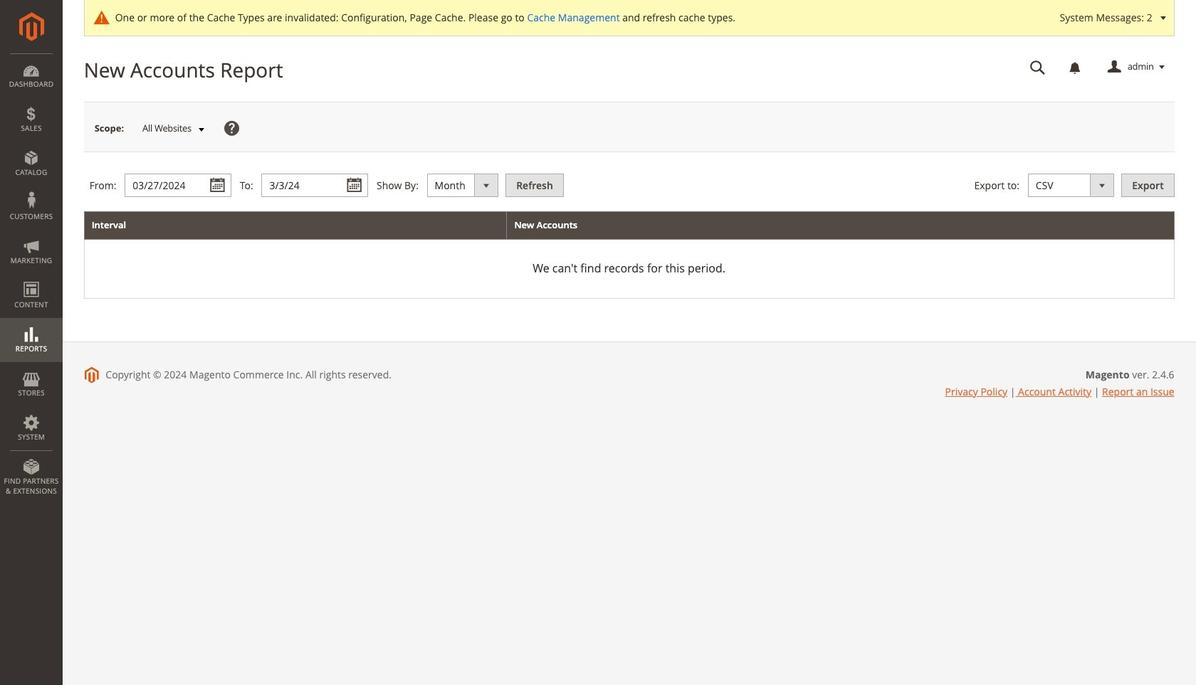 Task type: locate. For each thing, give the bounding box(es) containing it.
menu bar
[[0, 53, 63, 504]]

None text field
[[125, 174, 232, 197], [262, 174, 368, 197], [125, 174, 232, 197], [262, 174, 368, 197]]

magento admin panel image
[[19, 12, 44, 41]]



